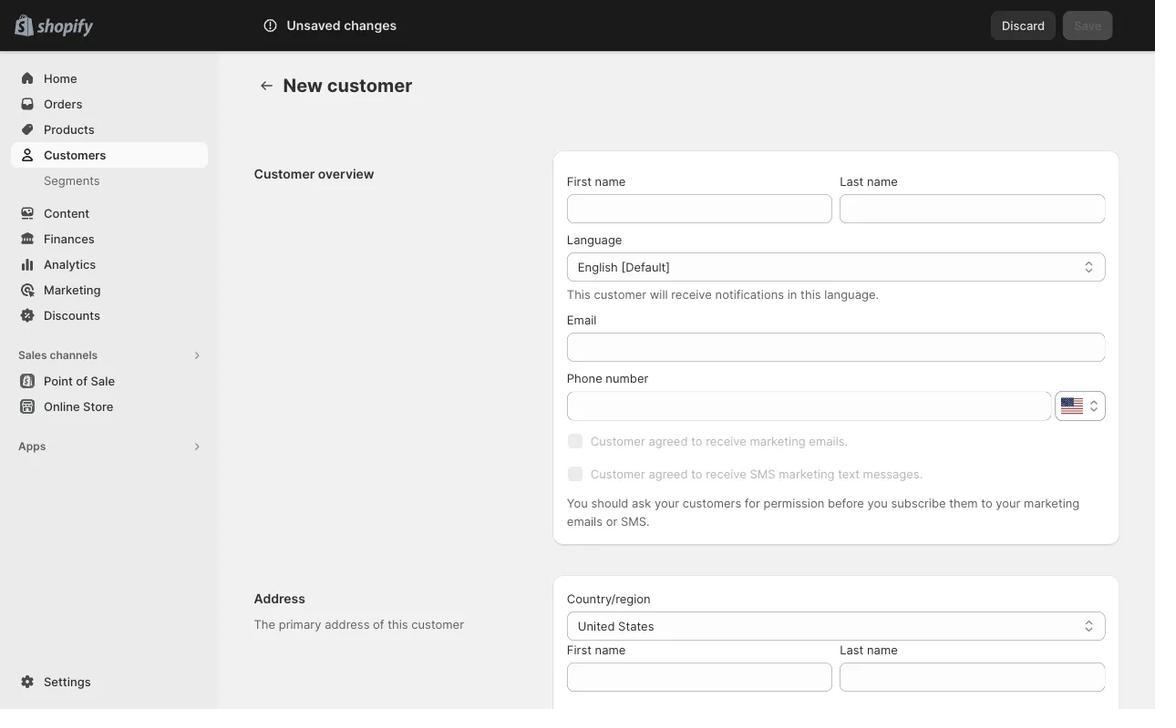 Task type: vqa. For each thing, say whether or not it's contained in the screenshot.
Search countries Text Field
no



Task type: describe. For each thing, give the bounding box(es) containing it.
online
[[44, 399, 80, 414]]

you should ask your customers for permission before you subscribe them to your marketing emails or sms.
[[567, 496, 1080, 529]]

shopify image
[[37, 19, 93, 37]]

customers
[[44, 148, 106, 162]]

point of sale link
[[11, 368, 208, 394]]

sms
[[750, 467, 776, 481]]

name for first name text field at the bottom of page's last name 'text field'
[[867, 643, 898, 657]]

orders
[[44, 97, 83, 111]]

sales
[[18, 349, 47, 362]]

the
[[254, 617, 276, 632]]

2 your from the left
[[996, 496, 1021, 510]]

0 vertical spatial this
[[801, 287, 821, 301]]

customer for this
[[594, 287, 647, 301]]

unsaved
[[287, 18, 341, 33]]

first name for first name text field at the bottom of page
[[567, 643, 626, 657]]

save button
[[1064, 11, 1113, 40]]

home link
[[11, 66, 208, 91]]

country/region
[[567, 592, 651, 606]]

Email email field
[[567, 333, 1106, 362]]

unsaved changes
[[287, 18, 397, 33]]

channels
[[50, 349, 98, 362]]

you
[[567, 496, 588, 510]]

marketing
[[44, 283, 101, 297]]

them
[[950, 496, 978, 510]]

language.
[[825, 287, 879, 301]]

english
[[578, 260, 618, 274]]

phone number
[[567, 371, 649, 385]]

first for first name text field at the bottom of page
[[567, 643, 592, 657]]

should
[[591, 496, 629, 510]]

content link
[[11, 201, 208, 226]]

notifications
[[716, 287, 784, 301]]

sales channels button
[[11, 343, 208, 368]]

customer overview
[[254, 166, 374, 182]]

last name text field for first name text field at the bottom of page
[[840, 663, 1106, 692]]

orders link
[[11, 91, 208, 117]]

products
[[44, 122, 95, 136]]

united states
[[578, 619, 654, 633]]

this
[[567, 287, 591, 301]]

emails
[[567, 514, 603, 529]]

subscribe
[[891, 496, 946, 510]]

english [default]
[[578, 260, 670, 274]]

analytics
[[44, 257, 96, 271]]

overview
[[318, 166, 374, 182]]

sales channels
[[18, 349, 98, 362]]

will
[[650, 287, 668, 301]]

settings
[[44, 675, 91, 689]]

receive for sms
[[706, 467, 747, 481]]

1 your from the left
[[655, 496, 679, 510]]

analytics link
[[11, 252, 208, 277]]

last for first name text box
[[840, 174, 864, 188]]

products link
[[11, 117, 208, 142]]

discounts link
[[11, 303, 208, 328]]

address
[[254, 591, 305, 607]]

apps
[[18, 440, 46, 453]]

sms.
[[621, 514, 650, 529]]

1 vertical spatial marketing
[[779, 467, 835, 481]]

search button
[[313, 11, 842, 40]]

united
[[578, 619, 615, 633]]

save
[[1075, 18, 1102, 32]]

finances link
[[11, 226, 208, 252]]

customers link
[[11, 142, 208, 168]]

store
[[83, 399, 113, 414]]

new customer
[[283, 74, 413, 97]]

discounts
[[44, 308, 100, 322]]

you
[[868, 496, 888, 510]]

name for first name text box
[[595, 174, 626, 188]]

First name text field
[[567, 194, 833, 223]]

customer agreed to receive sms marketing text messages.
[[591, 467, 923, 481]]

the primary address of this customer
[[254, 617, 464, 632]]

language
[[567, 233, 622, 247]]

emails.
[[809, 434, 848, 448]]

messages.
[[863, 467, 923, 481]]

last name for first name text box last name 'text field'
[[840, 174, 898, 188]]



Task type: locate. For each thing, give the bounding box(es) containing it.
1 agreed from the top
[[649, 434, 688, 448]]

1 horizontal spatial your
[[996, 496, 1021, 510]]

customer down english [default]
[[594, 287, 647, 301]]

of inside button
[[76, 374, 88, 388]]

1 first name from the top
[[567, 174, 626, 188]]

0 vertical spatial receive
[[671, 287, 712, 301]]

united states (+1) image
[[1062, 398, 1083, 415]]

first name down united
[[567, 643, 626, 657]]

agreed for customer agreed to receive sms marketing text messages.
[[649, 467, 688, 481]]

0 vertical spatial last name text field
[[840, 194, 1106, 223]]

content
[[44, 206, 90, 220]]

marketing up permission
[[779, 467, 835, 481]]

marketing inside "you should ask your customers for permission before you subscribe them to your marketing emails or sms."
[[1024, 496, 1080, 510]]

to inside "you should ask your customers for permission before you subscribe them to your marketing emails or sms."
[[982, 496, 993, 510]]

1 vertical spatial first name
[[567, 643, 626, 657]]

1 last from the top
[[840, 174, 864, 188]]

phone
[[567, 371, 603, 385]]

2 vertical spatial receive
[[706, 467, 747, 481]]

2 last from the top
[[840, 643, 864, 657]]

text
[[838, 467, 860, 481]]

permission
[[764, 496, 825, 510]]

this
[[801, 287, 821, 301], [388, 617, 408, 632]]

1 horizontal spatial this
[[801, 287, 821, 301]]

states
[[618, 619, 654, 633]]

primary
[[279, 617, 322, 632]]

last for first name text field at the bottom of page
[[840, 643, 864, 657]]

customer down changes
[[327, 74, 413, 97]]

last name text field for first name text box
[[840, 194, 1106, 223]]

settings link
[[11, 669, 208, 695]]

1 vertical spatial last
[[840, 643, 864, 657]]

1 vertical spatial receive
[[706, 434, 747, 448]]

for
[[745, 496, 760, 510]]

discard
[[1002, 18, 1045, 32]]

0 vertical spatial to
[[691, 434, 703, 448]]

1 vertical spatial first
[[567, 643, 592, 657]]

sale
[[91, 374, 115, 388]]

address
[[325, 617, 370, 632]]

0 vertical spatial marketing
[[750, 434, 806, 448]]

name for first name text field at the bottom of page
[[595, 643, 626, 657]]

marketing up sms at the bottom right of the page
[[750, 434, 806, 448]]

receive right will
[[671, 287, 712, 301]]

2 first name from the top
[[567, 643, 626, 657]]

2 last name text field from the top
[[840, 663, 1106, 692]]

1 last name text field from the top
[[840, 194, 1106, 223]]

1 vertical spatial customer
[[594, 287, 647, 301]]

discard button
[[991, 11, 1056, 40]]

number
[[606, 371, 649, 385]]

0 vertical spatial customer
[[254, 166, 315, 182]]

online store button
[[0, 394, 219, 420]]

marketing
[[750, 434, 806, 448], [779, 467, 835, 481], [1024, 496, 1080, 510]]

marketing right them
[[1024, 496, 1080, 510]]

0 vertical spatial of
[[76, 374, 88, 388]]

first up language
[[567, 174, 592, 188]]

1 vertical spatial last name
[[840, 643, 898, 657]]

apps button
[[11, 434, 208, 460]]

last name
[[840, 174, 898, 188], [840, 643, 898, 657]]

last name for first name text field at the bottom of page's last name 'text field'
[[840, 643, 898, 657]]

1 vertical spatial agreed
[[649, 467, 688, 481]]

receive for notifications
[[671, 287, 712, 301]]

ask
[[632, 496, 651, 510]]

customer for customer overview
[[254, 166, 315, 182]]

first for first name text box
[[567, 174, 592, 188]]

customers
[[683, 496, 742, 510]]

first
[[567, 174, 592, 188], [567, 643, 592, 657]]

2 vertical spatial customer
[[412, 617, 464, 632]]

to
[[691, 434, 703, 448], [691, 467, 703, 481], [982, 496, 993, 510]]

2 agreed from the top
[[649, 467, 688, 481]]

Phone number text field
[[567, 392, 1052, 421]]

customer for customer agreed to receive sms marketing text messages.
[[591, 467, 645, 481]]

this right in
[[801, 287, 821, 301]]

segments link
[[11, 168, 208, 193]]

of right address
[[373, 617, 384, 632]]

online store
[[44, 399, 113, 414]]

home
[[44, 71, 77, 85]]

[default]
[[621, 260, 670, 274]]

search
[[343, 18, 382, 32]]

agreed
[[649, 434, 688, 448], [649, 467, 688, 481]]

1 vertical spatial last name text field
[[840, 663, 1106, 692]]

2 vertical spatial marketing
[[1024, 496, 1080, 510]]

receive
[[671, 287, 712, 301], [706, 434, 747, 448], [706, 467, 747, 481]]

your right ask
[[655, 496, 679, 510]]

name
[[595, 174, 626, 188], [867, 174, 898, 188], [595, 643, 626, 657], [867, 643, 898, 657]]

first name for first name text box
[[567, 174, 626, 188]]

2 vertical spatial to
[[982, 496, 993, 510]]

0 vertical spatial last
[[840, 174, 864, 188]]

1 last name from the top
[[840, 174, 898, 188]]

0 vertical spatial first name
[[567, 174, 626, 188]]

your right them
[[996, 496, 1021, 510]]

1 vertical spatial of
[[373, 617, 384, 632]]

customer for new
[[327, 74, 413, 97]]

to for sms
[[691, 467, 703, 481]]

to for marketing
[[691, 434, 703, 448]]

0 horizontal spatial your
[[655, 496, 679, 510]]

first down united
[[567, 643, 592, 657]]

1 first from the top
[[567, 174, 592, 188]]

1 horizontal spatial of
[[373, 617, 384, 632]]

name for first name text box last name 'text field'
[[867, 174, 898, 188]]

2 first from the top
[[567, 643, 592, 657]]

1 vertical spatial customer
[[591, 434, 645, 448]]

point
[[44, 374, 73, 388]]

receive up customer agreed to receive sms marketing text messages.
[[706, 434, 747, 448]]

0 vertical spatial agreed
[[649, 434, 688, 448]]

before
[[828, 496, 864, 510]]

0 vertical spatial first
[[567, 174, 592, 188]]

1 vertical spatial this
[[388, 617, 408, 632]]

last
[[840, 174, 864, 188], [840, 643, 864, 657]]

new
[[283, 74, 323, 97]]

agreed for customer agreed to receive marketing emails.
[[649, 434, 688, 448]]

2 vertical spatial customer
[[591, 467, 645, 481]]

of left 'sale' on the left of page
[[76, 374, 88, 388]]

customer for customer agreed to receive marketing emails.
[[591, 434, 645, 448]]

of
[[76, 374, 88, 388], [373, 617, 384, 632]]

customer right address
[[412, 617, 464, 632]]

marketing link
[[11, 277, 208, 303]]

0 horizontal spatial this
[[388, 617, 408, 632]]

first name up language
[[567, 174, 626, 188]]

in
[[788, 287, 797, 301]]

this customer will receive notifications in this language.
[[567, 287, 879, 301]]

point of sale button
[[0, 368, 219, 394]]

1 vertical spatial to
[[691, 467, 703, 481]]

changes
[[344, 18, 397, 33]]

receive for marketing
[[706, 434, 747, 448]]

Last name text field
[[840, 194, 1106, 223], [840, 663, 1106, 692]]

finances
[[44, 232, 95, 246]]

0 horizontal spatial of
[[76, 374, 88, 388]]

or
[[606, 514, 618, 529]]

customer agreed to receive marketing emails.
[[591, 434, 848, 448]]

2 last name from the top
[[840, 643, 898, 657]]

First name text field
[[567, 663, 833, 692]]

segments
[[44, 173, 100, 187]]

email
[[567, 313, 597, 327]]

customer
[[327, 74, 413, 97], [594, 287, 647, 301], [412, 617, 464, 632]]

point of sale
[[44, 374, 115, 388]]

customer
[[254, 166, 315, 182], [591, 434, 645, 448], [591, 467, 645, 481]]

first name
[[567, 174, 626, 188], [567, 643, 626, 657]]

0 vertical spatial customer
[[327, 74, 413, 97]]

0 vertical spatial last name
[[840, 174, 898, 188]]

online store link
[[11, 394, 208, 420]]

this right address
[[388, 617, 408, 632]]

receive up customers
[[706, 467, 747, 481]]



